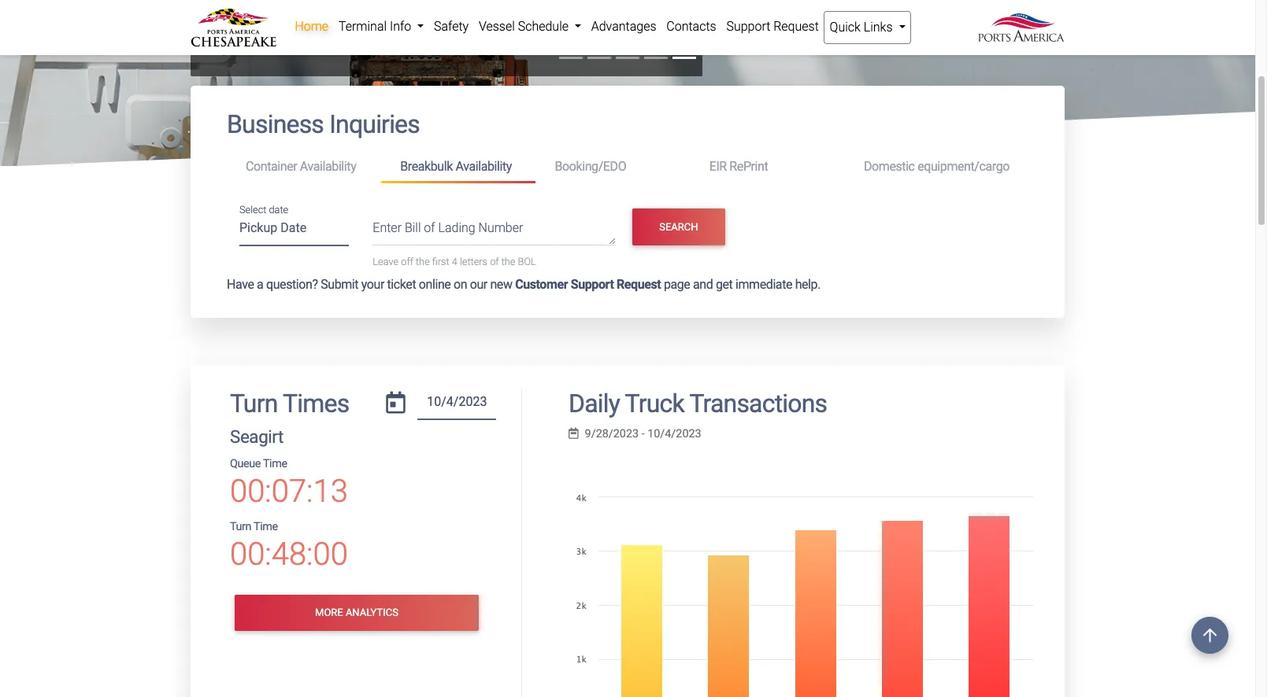 Task type: vqa. For each thing, say whether or not it's contained in the screenshot.
the 'first'
yes



Task type: locate. For each thing, give the bounding box(es) containing it.
0 horizontal spatial of
[[424, 221, 435, 236]]

the
[[416, 256, 430, 268], [501, 256, 515, 268]]

request
[[773, 19, 819, 34], [617, 277, 661, 292]]

1 vertical spatial of
[[490, 256, 499, 268]]

1 horizontal spatial support
[[726, 19, 770, 34]]

quick links link
[[824, 11, 911, 44]]

availability for container availability
[[300, 159, 356, 174]]

0 horizontal spatial support
[[571, 277, 614, 292]]

4
[[452, 256, 457, 268]]

1 horizontal spatial the
[[501, 256, 515, 268]]

truck
[[625, 389, 684, 419]]

support right customer
[[571, 277, 614, 292]]

1 vertical spatial request
[[617, 277, 661, 292]]

off
[[401, 256, 413, 268]]

on
[[454, 277, 467, 292]]

turn time 00:48:00
[[230, 520, 348, 573]]

0 horizontal spatial the
[[416, 256, 430, 268]]

more analytics link
[[235, 595, 479, 632]]

new
[[490, 277, 512, 292]]

time up 00:48:00
[[254, 520, 278, 534]]

of right bill
[[424, 221, 435, 236]]

time inside turn time 00:48:00
[[254, 520, 278, 534]]

0 horizontal spatial availability
[[300, 159, 356, 174]]

availability
[[300, 159, 356, 174], [456, 159, 512, 174]]

0 vertical spatial turn
[[230, 389, 278, 419]]

the right off
[[416, 256, 430, 268]]

availability inside 'link'
[[456, 159, 512, 174]]

request left the page
[[617, 277, 661, 292]]

booking/edo
[[555, 159, 626, 174]]

customer
[[515, 277, 568, 292]]

breakbulk availability
[[400, 159, 512, 174]]

the left bol
[[501, 256, 515, 268]]

0 vertical spatial request
[[773, 19, 819, 34]]

leave
[[373, 256, 399, 268]]

enter bill of lading number
[[373, 221, 523, 236]]

advantages
[[591, 19, 656, 34]]

time right queue
[[263, 457, 287, 471]]

info
[[390, 19, 411, 34]]

submit
[[321, 277, 358, 292]]

of
[[424, 221, 435, 236], [490, 256, 499, 268]]

expansion image
[[0, 0, 1255, 321]]

a
[[257, 277, 263, 292]]

container
[[246, 159, 297, 174]]

turn for turn times
[[230, 389, 278, 419]]

vessel schedule
[[479, 19, 572, 34]]

0 vertical spatial support
[[726, 19, 770, 34]]

first
[[432, 256, 449, 268]]

1 horizontal spatial availability
[[456, 159, 512, 174]]

1 horizontal spatial request
[[773, 19, 819, 34]]

reprint
[[729, 159, 768, 174]]

business
[[227, 110, 324, 140]]

1 availability from the left
[[300, 159, 356, 174]]

support
[[726, 19, 770, 34], [571, 277, 614, 292]]

search
[[659, 221, 698, 233]]

-
[[641, 427, 645, 441]]

equipment/cargo
[[918, 159, 1010, 174]]

turn inside turn time 00:48:00
[[230, 520, 251, 534]]

availability for breakbulk availability
[[456, 159, 512, 174]]

time inside queue time 00:07:13
[[263, 457, 287, 471]]

2 availability from the left
[[456, 159, 512, 174]]

go to top image
[[1191, 617, 1228, 654]]

our
[[470, 277, 487, 292]]

vessel schedule link
[[474, 11, 586, 43]]

more analytics
[[315, 607, 398, 619]]

time for 00:48:00
[[254, 520, 278, 534]]

breakbulk availability link
[[381, 152, 536, 184]]

1 turn from the top
[[230, 389, 278, 419]]

1 vertical spatial time
[[254, 520, 278, 534]]

2 turn from the top
[[230, 520, 251, 534]]

video
[[306, 29, 333, 41]]

select
[[239, 204, 266, 216]]

2 the from the left
[[501, 256, 515, 268]]

turn up 00:48:00
[[230, 520, 251, 534]]

turn
[[230, 389, 278, 419], [230, 520, 251, 534]]

availability right breakbulk
[[456, 159, 512, 174]]

schedule
[[518, 19, 569, 34]]

1 vertical spatial support
[[571, 277, 614, 292]]

bol
[[518, 256, 536, 268]]

turn up "seagirt"
[[230, 389, 278, 419]]

request inside support request link
[[773, 19, 819, 34]]

request left the quick
[[773, 19, 819, 34]]

turn times
[[230, 389, 349, 419]]

eir reprint link
[[690, 152, 845, 181]]

10/4/2023
[[647, 427, 701, 441]]

0 vertical spatial time
[[263, 457, 287, 471]]

customer support request link
[[515, 277, 661, 292]]

quick links
[[830, 20, 896, 35]]

queue time 00:07:13
[[230, 457, 348, 510]]

time
[[263, 457, 287, 471], [254, 520, 278, 534]]

links
[[864, 20, 893, 35]]

main content
[[179, 86, 1076, 698]]

1 vertical spatial turn
[[230, 520, 251, 534]]

None text field
[[418, 389, 496, 420]]

support right contacts
[[726, 19, 770, 34]]

business inquiries
[[227, 110, 420, 140]]

of right letters
[[490, 256, 499, 268]]

domestic
[[864, 159, 915, 174]]

support request
[[726, 19, 819, 34]]

availability down business inquiries
[[300, 159, 356, 174]]

1 horizontal spatial of
[[490, 256, 499, 268]]

online
[[419, 277, 451, 292]]



Task type: describe. For each thing, give the bounding box(es) containing it.
domestic equipment/cargo link
[[845, 152, 1028, 181]]

eir reprint
[[709, 159, 768, 174]]

lading
[[438, 221, 475, 236]]

watch
[[271, 29, 304, 41]]

00:48:00
[[230, 536, 348, 573]]

question?
[[266, 277, 318, 292]]

queue
[[230, 457, 261, 471]]

Enter Bill of Lading Number text field
[[373, 219, 616, 246]]

safety link
[[429, 11, 474, 43]]

daily truck transactions
[[569, 389, 827, 419]]

container availability
[[246, 159, 356, 174]]

watch video
[[271, 29, 333, 41]]

leave off the first 4 letters of the bol
[[373, 256, 536, 268]]

select date
[[239, 204, 288, 216]]

help.
[[795, 277, 821, 292]]

inquiries
[[329, 110, 420, 140]]

daily
[[569, 389, 620, 419]]

search button
[[632, 209, 725, 245]]

eir
[[709, 159, 727, 174]]

safety
[[434, 19, 469, 34]]

1 the from the left
[[416, 256, 430, 268]]

seagirt
[[230, 427, 283, 447]]

letters
[[460, 256, 488, 268]]

watch video link
[[233, 17, 370, 53]]

terminal
[[339, 19, 387, 34]]

home
[[295, 19, 328, 34]]

quick
[[830, 20, 861, 35]]

have a question? submit your ticket online on our new customer support request page and get immediate help.
[[227, 277, 821, 292]]

your
[[361, 277, 384, 292]]

number
[[478, 221, 523, 236]]

0 vertical spatial of
[[424, 221, 435, 236]]

advantages link
[[586, 11, 661, 43]]

vessel
[[479, 19, 515, 34]]

0 horizontal spatial request
[[617, 277, 661, 292]]

00:07:13
[[230, 473, 348, 510]]

immediate
[[735, 277, 792, 292]]

domestic equipment/cargo
[[864, 159, 1010, 174]]

contacts
[[666, 19, 716, 34]]

Select date text field
[[239, 215, 349, 246]]

have
[[227, 277, 254, 292]]

time for 00:07:13
[[263, 457, 287, 471]]

main content containing 00:07:13
[[179, 86, 1076, 698]]

transactions
[[689, 389, 827, 419]]

contacts link
[[661, 11, 721, 43]]

get
[[716, 277, 733, 292]]

page
[[664, 277, 690, 292]]

times
[[283, 389, 349, 419]]

support request link
[[721, 11, 824, 43]]

calendar week image
[[569, 428, 578, 440]]

enter
[[373, 221, 402, 236]]

booking/edo link
[[536, 152, 690, 181]]

analytics
[[346, 607, 398, 619]]

terminal info
[[339, 19, 414, 34]]

breakbulk
[[400, 159, 453, 174]]

turn for turn time 00:48:00
[[230, 520, 251, 534]]

9/28/2023
[[585, 427, 639, 441]]

home link
[[290, 11, 334, 43]]

bill
[[405, 221, 421, 236]]

container availability link
[[227, 152, 381, 181]]

and
[[693, 277, 713, 292]]

more
[[315, 607, 343, 619]]

date
[[269, 204, 288, 216]]

9/28/2023 - 10/4/2023
[[585, 427, 701, 441]]

ticket
[[387, 277, 416, 292]]

calendar day image
[[386, 392, 405, 414]]

terminal info link
[[334, 11, 429, 43]]



